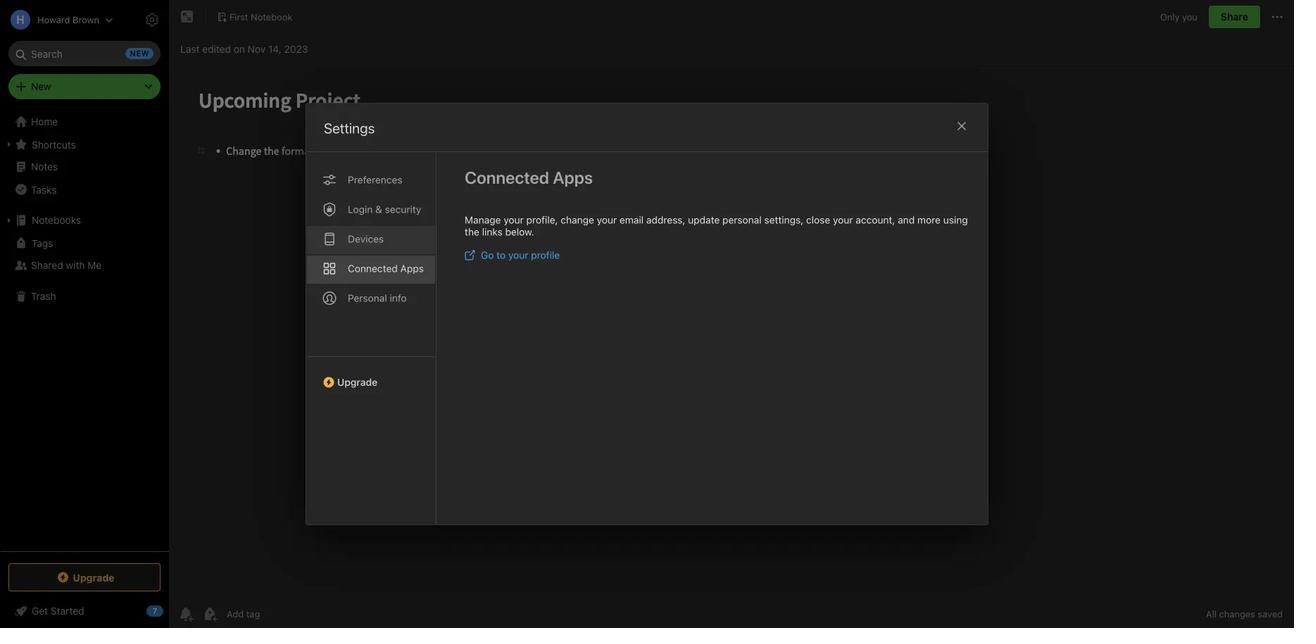 Task type: describe. For each thing, give the bounding box(es) containing it.
email
[[620, 214, 644, 226]]

profile
[[531, 249, 560, 261]]

more
[[918, 214, 941, 226]]

&
[[375, 204, 382, 215]]

your right to
[[508, 249, 529, 261]]

new
[[31, 81, 51, 92]]

shared
[[31, 260, 63, 271]]

settings,
[[765, 214, 804, 226]]

settings
[[324, 120, 375, 136]]

all changes saved
[[1206, 609, 1283, 619]]

links
[[482, 226, 503, 238]]

devices
[[348, 233, 384, 245]]

go
[[481, 249, 494, 261]]

profile,
[[527, 214, 558, 226]]

last edited on nov 14, 2023
[[180, 43, 308, 55]]

and
[[898, 214, 915, 226]]

tree containing home
[[0, 111, 169, 551]]

1 horizontal spatial connected apps
[[465, 168, 593, 187]]

login
[[348, 204, 373, 215]]

login & security
[[348, 204, 421, 215]]

notes link
[[0, 156, 168, 178]]

address,
[[647, 214, 686, 226]]

1 horizontal spatial upgrade button
[[306, 356, 436, 394]]

home link
[[0, 111, 169, 133]]

preferences
[[348, 174, 403, 186]]

1 horizontal spatial apps
[[553, 168, 593, 187]]

manage your profile, change your email address, update personal settings, close your account, and more using the links below.
[[465, 214, 968, 238]]

change
[[561, 214, 594, 226]]

14,
[[268, 43, 282, 55]]

shortcuts button
[[0, 133, 168, 156]]

Search text field
[[18, 41, 151, 66]]

saved
[[1258, 609, 1283, 619]]

shortcuts
[[32, 139, 76, 150]]

tags button
[[0, 232, 168, 254]]

settings image
[[144, 11, 161, 28]]

share
[[1221, 11, 1249, 23]]

first notebook
[[230, 11, 293, 22]]

info
[[390, 292, 407, 304]]

your right close
[[833, 214, 853, 226]]

connected apps inside "tab list"
[[348, 263, 424, 274]]

only you
[[1161, 11, 1198, 22]]

notebooks
[[32, 214, 81, 226]]

manage
[[465, 214, 501, 226]]

your up below.
[[504, 214, 524, 226]]

the
[[465, 226, 480, 238]]

on
[[234, 43, 245, 55]]



Task type: locate. For each thing, give the bounding box(es) containing it.
security
[[385, 204, 421, 215]]

add a reminder image
[[177, 606, 194, 623]]

1 vertical spatial apps
[[400, 263, 424, 274]]

tasks button
[[0, 178, 168, 201]]

add tag image
[[201, 606, 218, 623]]

Note Editor text field
[[169, 68, 1295, 599]]

tree
[[0, 111, 169, 551]]

tab list
[[306, 152, 437, 525]]

expand note image
[[179, 8, 196, 25]]

connected inside "tab list"
[[348, 263, 398, 274]]

0 horizontal spatial apps
[[400, 263, 424, 274]]

first notebook button
[[212, 7, 297, 27]]

home
[[31, 116, 58, 127]]

shared with me link
[[0, 254, 168, 277]]

0 horizontal spatial connected apps
[[348, 263, 424, 274]]

with
[[66, 260, 85, 271]]

0 vertical spatial connected
[[465, 168, 549, 187]]

share button
[[1209, 6, 1261, 28]]

notes
[[31, 161, 58, 173]]

0 horizontal spatial connected
[[348, 263, 398, 274]]

upgrade
[[337, 376, 378, 388], [73, 572, 115, 583]]

go to your profile button
[[465, 249, 560, 261]]

update
[[688, 214, 720, 226]]

your left 'email'
[[597, 214, 617, 226]]

apps up 'change'
[[553, 168, 593, 187]]

0 vertical spatial connected apps
[[465, 168, 593, 187]]

connected apps
[[465, 168, 593, 187], [348, 263, 424, 274]]

None search field
[[18, 41, 151, 66]]

connected up manage
[[465, 168, 549, 187]]

0 vertical spatial upgrade
[[337, 376, 378, 388]]

go to your profile
[[481, 249, 560, 261]]

notebook
[[251, 11, 293, 22]]

apps
[[553, 168, 593, 187], [400, 263, 424, 274]]

apps inside "tab list"
[[400, 263, 424, 274]]

0 horizontal spatial upgrade
[[73, 572, 115, 583]]

new button
[[8, 74, 161, 99]]

connected apps up personal info
[[348, 263, 424, 274]]

your
[[504, 214, 524, 226], [597, 214, 617, 226], [833, 214, 853, 226], [508, 249, 529, 261]]

shared with me
[[31, 260, 102, 271]]

trash link
[[0, 285, 168, 308]]

upgrade button
[[306, 356, 436, 394], [8, 563, 161, 592]]

1 vertical spatial upgrade button
[[8, 563, 161, 592]]

0 vertical spatial apps
[[553, 168, 593, 187]]

tasks
[[31, 184, 57, 195]]

edited
[[202, 43, 231, 55]]

nov
[[248, 43, 266, 55]]

0 vertical spatial upgrade button
[[306, 356, 436, 394]]

expand notebooks image
[[4, 215, 15, 226]]

only
[[1161, 11, 1180, 22]]

1 vertical spatial upgrade
[[73, 572, 115, 583]]

tab list containing preferences
[[306, 152, 437, 525]]

1 horizontal spatial upgrade
[[337, 376, 378, 388]]

me
[[88, 260, 102, 271]]

personal
[[723, 214, 762, 226]]

0 horizontal spatial upgrade button
[[8, 563, 161, 592]]

1 vertical spatial connected
[[348, 263, 398, 274]]

close
[[807, 214, 831, 226]]

account,
[[856, 214, 895, 226]]

apps up info
[[400, 263, 424, 274]]

below.
[[505, 226, 534, 238]]

close image
[[954, 118, 971, 135]]

note window element
[[169, 0, 1295, 628]]

1 horizontal spatial connected
[[465, 168, 549, 187]]

connected up personal info
[[348, 263, 398, 274]]

using
[[944, 214, 968, 226]]

connected apps up profile,
[[465, 168, 593, 187]]

connected
[[465, 168, 549, 187], [348, 263, 398, 274]]

upgrade for the bottommost the 'upgrade' popup button
[[73, 572, 115, 583]]

notebooks link
[[0, 209, 168, 232]]

upgrade for the 'upgrade' popup button to the right
[[337, 376, 378, 388]]

changes
[[1220, 609, 1256, 619]]

you
[[1183, 11, 1198, 22]]

all
[[1206, 609, 1217, 619]]

first
[[230, 11, 248, 22]]

personal info
[[348, 292, 407, 304]]

2023
[[284, 43, 308, 55]]

to
[[497, 249, 506, 261]]

last
[[180, 43, 200, 55]]

1 vertical spatial connected apps
[[348, 263, 424, 274]]

trash
[[31, 291, 56, 302]]

upgrade inside "tab list"
[[337, 376, 378, 388]]

personal
[[348, 292, 387, 304]]

tags
[[32, 237, 53, 249]]



Task type: vqa. For each thing, say whether or not it's contained in the screenshot.
option group on the bottom of page containing Fit to window
no



